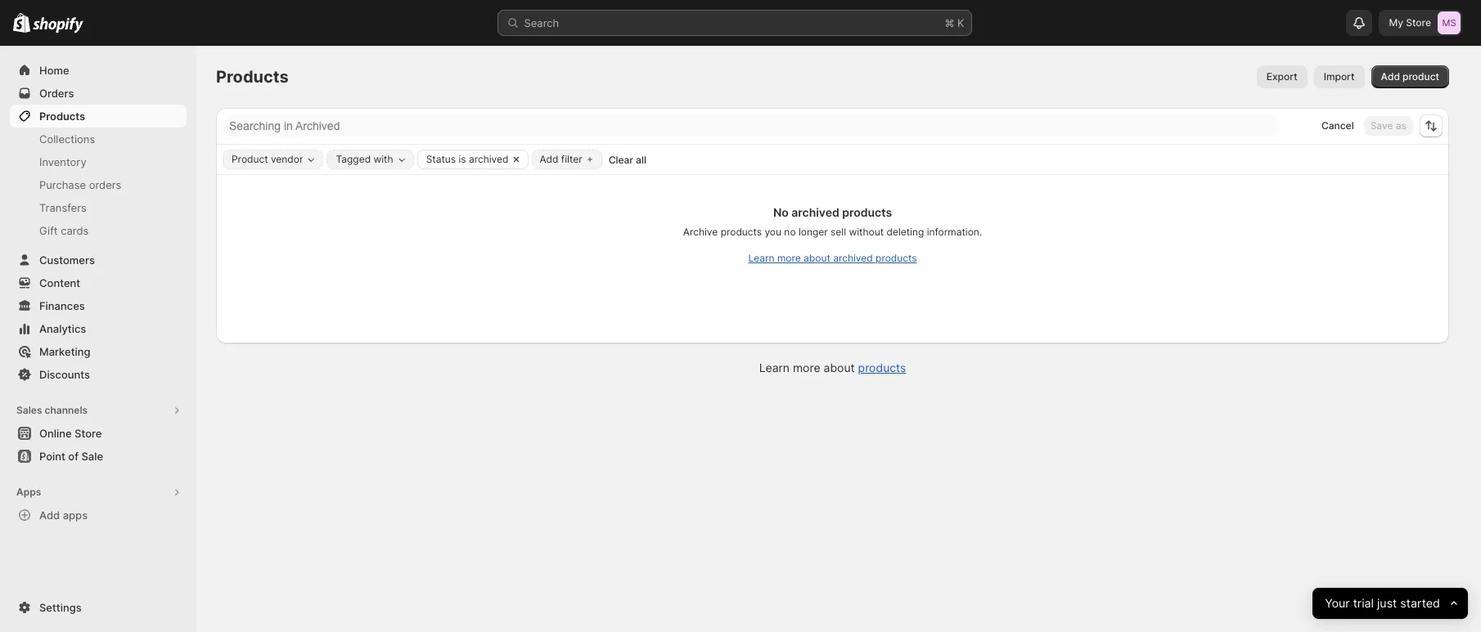 Task type: vqa. For each thing, say whether or not it's contained in the screenshot.
archive products you no longer sell without deleting information. on the top of the page
yes



Task type: locate. For each thing, give the bounding box(es) containing it.
your
[[1325, 596, 1350, 611]]

2 horizontal spatial add
[[1381, 70, 1400, 83]]

more
[[777, 252, 801, 264], [793, 361, 820, 375]]

store for online store
[[75, 427, 102, 440]]

about for products
[[824, 361, 855, 375]]

0 horizontal spatial add
[[39, 509, 60, 522]]

learn for learn more about products
[[759, 361, 790, 375]]

0 horizontal spatial products
[[39, 110, 85, 123]]

add for add filter
[[540, 153, 558, 165]]

inventory link
[[10, 151, 187, 173]]

store
[[1406, 16, 1431, 29], [75, 427, 102, 440]]

store right my
[[1406, 16, 1431, 29]]

archived right is
[[469, 153, 509, 165]]

information.
[[927, 226, 982, 238]]

orders link
[[10, 82, 187, 105]]

0 vertical spatial learn
[[748, 252, 775, 264]]

without
[[849, 226, 884, 238]]

products
[[216, 67, 289, 87], [39, 110, 85, 123]]

collections link
[[10, 128, 187, 151]]

add filter
[[540, 153, 582, 165]]

archived inside status is archived dropdown button
[[469, 153, 509, 165]]

0 horizontal spatial store
[[75, 427, 102, 440]]

0 vertical spatial products
[[216, 67, 289, 87]]

add left product
[[1381, 70, 1400, 83]]

clear all button
[[602, 151, 653, 170]]

status is archived button
[[418, 151, 509, 169]]

your trial just started
[[1325, 596, 1440, 611]]

about
[[804, 252, 830, 264], [824, 361, 855, 375]]

add for add apps
[[39, 509, 60, 522]]

1 vertical spatial store
[[75, 427, 102, 440]]

clear
[[608, 154, 633, 166]]

my store image
[[1438, 11, 1461, 34]]

about left products link
[[824, 361, 855, 375]]

2 vertical spatial add
[[39, 509, 60, 522]]

1 vertical spatial more
[[793, 361, 820, 375]]

shopify image
[[33, 17, 84, 33]]

sale
[[81, 450, 103, 463]]

customers
[[39, 254, 95, 267]]

gift
[[39, 224, 58, 237]]

0 vertical spatial store
[[1406, 16, 1431, 29]]

purchase orders
[[39, 178, 121, 191]]

all
[[636, 154, 646, 166]]

1 vertical spatial add
[[540, 153, 558, 165]]

transfers
[[39, 201, 87, 214]]

add inside dropdown button
[[540, 153, 558, 165]]

tagged with
[[336, 153, 393, 165]]

tagged
[[336, 153, 371, 165]]

product
[[232, 153, 268, 165]]

about down longer
[[804, 252, 830, 264]]

⌘ k
[[945, 16, 964, 29]]

deleting
[[887, 226, 924, 238]]

point of sale button
[[0, 445, 196, 468]]

home link
[[10, 59, 187, 82]]

archive
[[683, 226, 718, 238]]

store up "sale"
[[75, 427, 102, 440]]

0 vertical spatial about
[[804, 252, 830, 264]]

archived up longer
[[791, 205, 839, 219]]

learn
[[748, 252, 775, 264], [759, 361, 790, 375]]

add left apps
[[39, 509, 60, 522]]

import
[[1324, 70, 1355, 83]]

1 vertical spatial learn
[[759, 361, 790, 375]]

just
[[1377, 596, 1397, 611]]

analytics
[[39, 322, 86, 335]]

orders
[[89, 178, 121, 191]]

archived down without
[[833, 252, 873, 264]]

export
[[1266, 70, 1297, 83]]

add product
[[1381, 70, 1439, 83]]

store inside button
[[75, 427, 102, 440]]

add
[[1381, 70, 1400, 83], [540, 153, 558, 165], [39, 509, 60, 522]]

1 horizontal spatial add
[[540, 153, 558, 165]]

0 vertical spatial add
[[1381, 70, 1400, 83]]

2 vertical spatial archived
[[833, 252, 873, 264]]

my
[[1389, 16, 1403, 29]]

⌘
[[945, 16, 954, 29]]

0 vertical spatial more
[[777, 252, 801, 264]]

0 vertical spatial archived
[[469, 153, 509, 165]]

archived
[[469, 153, 509, 165], [791, 205, 839, 219], [833, 252, 873, 264]]

1 horizontal spatial store
[[1406, 16, 1431, 29]]

about for archived
[[804, 252, 830, 264]]

clear all
[[608, 154, 646, 166]]

products
[[842, 205, 892, 219], [721, 226, 762, 238], [876, 252, 917, 264], [858, 361, 906, 375]]

content link
[[10, 272, 187, 295]]

vendor
[[271, 153, 303, 165]]

add for add product
[[1381, 70, 1400, 83]]

add left filter
[[540, 153, 558, 165]]

more down no
[[777, 252, 801, 264]]

home
[[39, 64, 69, 77]]

add inside 'button'
[[39, 509, 60, 522]]

sales channels button
[[10, 399, 187, 422]]

gift cards link
[[10, 219, 187, 242]]

more left products link
[[793, 361, 820, 375]]

1 vertical spatial about
[[824, 361, 855, 375]]



Task type: describe. For each thing, give the bounding box(es) containing it.
longer
[[799, 226, 828, 238]]

discounts link
[[10, 363, 187, 386]]

gift cards
[[39, 224, 89, 237]]

point
[[39, 450, 65, 463]]

cancel
[[1321, 119, 1354, 132]]

point of sale
[[39, 450, 103, 463]]

k
[[957, 16, 964, 29]]

add product link
[[1371, 65, 1449, 88]]

your trial just started button
[[1312, 588, 1468, 619]]

settings link
[[10, 597, 187, 619]]

1 horizontal spatial products
[[216, 67, 289, 87]]

import button
[[1314, 65, 1365, 88]]

no
[[784, 226, 796, 238]]

1 vertical spatial archived
[[791, 205, 839, 219]]

is
[[459, 153, 466, 165]]

product vendor
[[232, 153, 303, 165]]

discounts
[[39, 368, 90, 381]]

add apps
[[39, 509, 88, 522]]

export button
[[1257, 65, 1307, 88]]

product vendor button
[[223, 151, 323, 169]]

store for my store
[[1406, 16, 1431, 29]]

products link
[[10, 105, 187, 128]]

finances link
[[10, 295, 187, 317]]

inventory
[[39, 155, 86, 169]]

apps button
[[10, 481, 187, 504]]

archive products you no longer sell without deleting information.
[[683, 226, 982, 238]]

orders
[[39, 87, 74, 100]]

filter
[[561, 153, 582, 165]]

online
[[39, 427, 72, 440]]

with
[[374, 153, 393, 165]]

sales channels
[[16, 404, 88, 416]]

transfers link
[[10, 196, 187, 219]]

products link
[[858, 361, 906, 375]]

finances
[[39, 299, 85, 313]]

tagged with button
[[328, 151, 413, 169]]

1 vertical spatial products
[[39, 110, 85, 123]]

learn more about archived products
[[748, 252, 917, 264]]

apps
[[16, 486, 41, 498]]

Searching in Archived field
[[224, 115, 1279, 137]]

marketing link
[[10, 340, 187, 363]]

customers link
[[10, 249, 187, 272]]

cards
[[61, 224, 89, 237]]

online store link
[[10, 422, 187, 445]]

online store button
[[0, 422, 196, 445]]

learn for learn more about archived products
[[748, 252, 775, 264]]

of
[[68, 450, 79, 463]]

online store
[[39, 427, 102, 440]]

content
[[39, 277, 80, 290]]

sell
[[831, 226, 846, 238]]

purchase
[[39, 178, 86, 191]]

channels
[[45, 404, 88, 416]]

add filter button
[[532, 150, 602, 169]]

no archived products
[[773, 205, 892, 219]]

product
[[1403, 70, 1439, 83]]

analytics link
[[10, 317, 187, 340]]

learn more about products
[[759, 361, 906, 375]]

more for learn more about products
[[793, 361, 820, 375]]

settings
[[39, 601, 82, 615]]

cancel button
[[1315, 116, 1360, 136]]

add apps button
[[10, 504, 187, 527]]

started
[[1400, 596, 1440, 611]]

trial
[[1353, 596, 1374, 611]]

status is archived
[[426, 153, 509, 165]]

sales
[[16, 404, 42, 416]]

collections
[[39, 133, 95, 146]]

apps
[[63, 509, 88, 522]]

my store
[[1389, 16, 1431, 29]]

learn more about archived products link
[[748, 252, 917, 264]]

no
[[773, 205, 789, 219]]

you
[[765, 226, 781, 238]]

search
[[524, 16, 559, 29]]

purchase orders link
[[10, 173, 187, 196]]

more for learn more about archived products
[[777, 252, 801, 264]]

marketing
[[39, 345, 90, 358]]

shopify image
[[13, 13, 30, 33]]

point of sale link
[[10, 445, 187, 468]]



